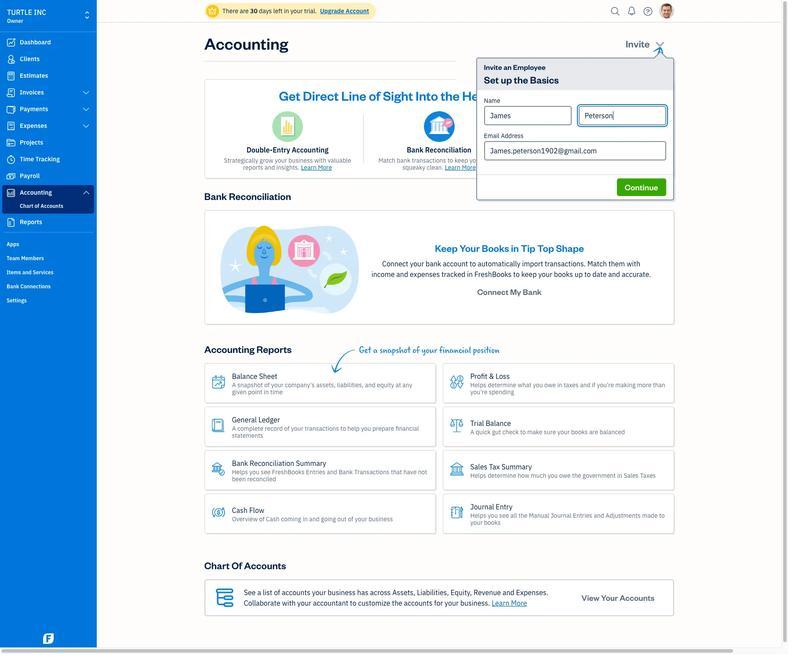 Task type: vqa. For each thing, say whether or not it's contained in the screenshot.


Task type: describe. For each thing, give the bounding box(es) containing it.
sales tax summary helps determine how much you owe the government in sales taxes
[[470, 462, 656, 480]]

match bank transactions to keep your books squeaky clean.
[[378, 157, 500, 172]]

loss
[[496, 372, 510, 381]]

of inside see a list of accounts your business has across assets, liabilities, equity, revenue and expenses. collaborate with your accountant to customize the accounts for your business.
[[274, 588, 280, 597]]

keep inside connect your bank account to automatically import transactions. match them with income and expenses tracked in freshbooks to keep your books up to date and accurate.
[[521, 270, 537, 279]]

learn for entry
[[301, 164, 316, 172]]

my
[[510, 287, 521, 297]]

valuable
[[328, 157, 351, 164]]

2 horizontal spatial more
[[511, 599, 527, 608]]

see inside journal entry helps you see all the manual journal entries and adjustments made to your books
[[499, 512, 509, 520]]

strategically grow your business with valuable reports and insights.
[[224, 157, 351, 172]]

create
[[526, 157, 545, 164]]

if
[[592, 381, 595, 389]]

bank inside match bank transactions to keep your books squeaky clean.
[[397, 157, 410, 164]]

and inside balance sheet a snapshot of your company's assets, liabilities, and equity at any given point in time
[[365, 381, 375, 389]]

0 vertical spatial are
[[240, 7, 249, 15]]

of inside balance sheet a snapshot of your company's assets, liabilities, and equity at any given point in time
[[264, 381, 270, 389]]

your inside match bank transactions to keep your books squeaky clean.
[[470, 157, 482, 164]]

connect my bank
[[477, 287, 542, 297]]

and inside the strategically grow your business with valuable reports and insights.
[[265, 164, 275, 172]]

view your accounts
[[582, 593, 655, 603]]

chart up "edit" in the top right of the page
[[594, 146, 612, 154]]

accounting inside main element
[[20, 189, 52, 197]]

accounts for chart of accounts
[[244, 559, 286, 572]]

flow
[[249, 506, 264, 515]]

see a list of accounts your business has across assets, liabilities, equity, revenue and expenses. collaborate with your accountant to customize the accounts for your business.
[[244, 588, 548, 608]]

a for see
[[257, 588, 261, 597]]

determine for summary
[[488, 472, 516, 480]]

business inside cash flow overview of cash coming in and going out of your business
[[368, 515, 393, 523]]

balance inside trial balance a quick gut check to make sure your books are balanced
[[486, 419, 511, 428]]

team members
[[7, 255, 44, 262]]

project image
[[6, 139, 16, 147]]

summary for sales tax summary
[[502, 462, 532, 471]]

chart down enter an email address text box on the right of page
[[529, 164, 544, 172]]

1 vertical spatial bank reconciliation
[[204, 190, 291, 202]]

overview
[[232, 515, 258, 523]]

chevrondown image
[[654, 37, 666, 50]]

your for keep your books in tip top shape
[[460, 242, 480, 254]]

expenses
[[20, 122, 47, 130]]

connect for my
[[477, 287, 509, 297]]

bank up been on the left bottom of page
[[232, 459, 248, 468]]

chevron large down image for payments
[[82, 106, 90, 113]]

team members link
[[2, 252, 94, 265]]

0 horizontal spatial you're
[[470, 388, 487, 396]]

a for balance sheet
[[232, 381, 236, 389]]

turtle inc owner
[[7, 8, 46, 24]]

time tracking
[[20, 155, 60, 163]]

to inside trial balance a quick gut check to make sure your books are balanced
[[520, 428, 526, 436]]

First Name text field
[[484, 106, 571, 125]]

dashboard link
[[2, 35, 94, 51]]

chart inside main element
[[20, 203, 33, 209]]

that
[[391, 468, 402, 476]]

and down the them
[[608, 270, 620, 279]]

learn for reconciliation
[[445, 164, 460, 172]]

and inside see a list of accounts your business has across assets, liabilities, equity, revenue and expenses. collaborate with your accountant to customize the accounts for your business.
[[503, 588, 514, 597]]

insights.
[[276, 164, 300, 172]]

owe inside sales tax summary helps determine how much you owe the government in sales taxes
[[559, 472, 571, 480]]

members
[[21, 255, 44, 262]]

you inside sales tax summary helps determine how much you owe the government in sales taxes
[[548, 472, 558, 480]]

invite an employee set up the basics
[[484, 62, 559, 86]]

snapshot inside balance sheet a snapshot of your company's assets, liabilities, and equity at any given point in time
[[237, 381, 263, 389]]

statements
[[232, 432, 263, 440]]

your inside general ledger a complete record of your transactions to help you prepare financial statements
[[291, 425, 303, 433]]

owner
[[7, 18, 23, 24]]

match inside match bank transactions to keep your books squeaky clean.
[[378, 157, 395, 164]]

connections
[[20, 283, 51, 290]]

financial inside general ledger a complete record of your transactions to help you prepare financial statements
[[396, 425, 419, 433]]

taxes
[[564, 381, 579, 389]]

a for general ledger
[[232, 425, 236, 433]]

books inside journal entry helps you see all the manual journal entries and adjustments made to your books
[[484, 519, 501, 527]]

accurate.
[[622, 270, 651, 279]]

you inside general ledger a complete record of your transactions to help you prepare financial statements
[[361, 425, 371, 433]]

to right account on the right of page
[[470, 259, 476, 268]]

projects link
[[2, 135, 94, 151]]

helps for sales tax summary
[[470, 472, 486, 480]]

in left tip
[[511, 242, 519, 254]]

expenses.
[[516, 588, 548, 597]]

payments
[[20, 105, 48, 113]]

chevron large down image for accounting
[[82, 189, 90, 196]]

assets,
[[316, 381, 336, 389]]

has
[[357, 588, 368, 597]]

turtle
[[7, 8, 32, 17]]

sheet
[[259, 372, 277, 381]]

journal up create
[[529, 146, 554, 154]]

reconciled
[[247, 475, 276, 483]]

assets,
[[392, 588, 415, 597]]

chart of accounts link
[[4, 201, 92, 212]]

what
[[518, 381, 531, 389]]

payroll
[[20, 172, 40, 180]]

accounts inside journal entries and chart of accounts create journal entries and edit accounts in the chart of accounts with
[[613, 157, 638, 164]]

invite for invite
[[626, 37, 650, 50]]

chart left of
[[204, 559, 230, 572]]

expenses link
[[2, 118, 94, 134]]

spending
[[489, 388, 514, 396]]

clean.
[[427, 164, 443, 172]]

to up my
[[513, 270, 520, 279]]

helps for profit & loss
[[470, 381, 486, 389]]

1 horizontal spatial accounts
[[404, 599, 433, 608]]

bank inside button
[[523, 287, 542, 297]]

1 horizontal spatial financial
[[439, 346, 471, 356]]

with inside journal entries and chart of accounts create journal entries and edit accounts in the chart of accounts with
[[579, 164, 591, 172]]

expense image
[[6, 122, 16, 131]]

get for get a snapshot of your financial position
[[359, 346, 371, 356]]

account
[[346, 7, 369, 15]]

1 vertical spatial reconciliation
[[229, 190, 291, 202]]

and inside profit & loss helps determine what you owe in taxes and if you're making more than you're spending
[[580, 381, 590, 389]]

chart of accounts image
[[216, 588, 233, 609]]

the inside invite an employee set up the basics
[[514, 73, 528, 86]]

edit
[[601, 157, 612, 164]]

bank down strategically
[[204, 190, 227, 202]]

invoice image
[[6, 88, 16, 97]]

report image
[[6, 218, 16, 227]]

freshbooks inside bank reconciliation summary helps you see freshbooks entries and bank transactions that have not been reconciled
[[272, 468, 305, 476]]

items
[[7, 269, 21, 276]]

transactions inside match bank transactions to keep your books squeaky clean.
[[412, 157, 446, 164]]

go to help image
[[641, 5, 655, 18]]

bank left transactions in the bottom of the page
[[339, 468, 353, 476]]

profit
[[470, 372, 487, 381]]

transactions.
[[545, 259, 586, 268]]

books inside connect your bank account to automatically import transactions. match them with income and expenses tracked in freshbooks to keep your books up to date and accurate.
[[554, 270, 573, 279]]

bank connections
[[7, 283, 51, 290]]

and inside cash flow overview of cash coming in and going out of your business
[[309, 515, 320, 523]]

services
[[33, 269, 54, 276]]

bank inside connect your bank account to automatically import transactions. match them with income and expenses tracked in freshbooks to keep your books up to date and accurate.
[[426, 259, 441, 268]]

there are 30 days left in your trial. upgrade account
[[222, 7, 369, 15]]

connect your bank account to automatically import transactions. match them with income and expenses tracked in freshbooks to keep your books up to date and accurate.
[[371, 259, 651, 279]]

have
[[404, 468, 417, 476]]

connect my bank button
[[469, 283, 550, 301]]

in inside sales tax summary helps determine how much you owe the government in sales taxes
[[617, 472, 622, 480]]

search image
[[608, 5, 623, 18]]

money image
[[6, 172, 16, 181]]

1 horizontal spatial snapshot
[[380, 346, 411, 356]]

items and services link
[[2, 266, 94, 279]]

time tracking link
[[2, 152, 94, 168]]

view
[[582, 593, 600, 603]]

company's
[[285, 381, 315, 389]]

crown image
[[208, 6, 217, 16]]

how
[[518, 472, 529, 480]]

journal down tax
[[470, 502, 494, 511]]

0 vertical spatial bank reconciliation
[[407, 146, 471, 154]]

helps for bank reconciliation summary
[[232, 468, 248, 476]]

and left "edit" in the top right of the page
[[589, 157, 600, 164]]

balance inside balance sheet a snapshot of your company's assets, liabilities, and equity at any given point in time
[[232, 372, 257, 381]]

apps
[[7, 241, 19, 248]]

1 horizontal spatial your
[[518, 87, 545, 104]]

in inside profit & loss helps determine what you owe in taxes and if you're making more than you're spending
[[557, 381, 562, 389]]

business inside see a list of accounts your business has across assets, liabilities, equity, revenue and expenses. collaborate with your accountant to customize the accounts for your business.
[[328, 588, 356, 597]]

owe inside profit & loss helps determine what you owe in taxes and if you're making more than you're spending
[[544, 381, 556, 389]]

gut
[[492, 428, 501, 436]]

journal entry helps you see all the manual journal entries and adjustments made to your books
[[470, 502, 665, 527]]

the inside see a list of accounts your business has across assets, liabilities, equity, revenue and expenses. collaborate with your accountant to customize the accounts for your business.
[[392, 599, 402, 608]]

equity,
[[451, 588, 472, 597]]

0 vertical spatial reconciliation
[[425, 146, 471, 154]]

in right left
[[284, 7, 289, 15]]

double-entry accounting
[[247, 146, 328, 154]]

been
[[232, 475, 246, 483]]

for
[[434, 599, 443, 608]]

accounting link
[[2, 185, 94, 201]]

general ledger a complete record of your transactions to help you prepare financial statements
[[232, 415, 419, 440]]

settings link
[[2, 294, 94, 307]]

coming
[[281, 515, 301, 523]]

and down journal entries and chart of accounts image
[[580, 146, 593, 154]]

30
[[250, 7, 258, 15]]

journal right manual
[[551, 512, 571, 520]]

quick
[[476, 428, 491, 436]]

across
[[370, 588, 391, 597]]

much
[[531, 472, 546, 480]]

your inside balance sheet a snapshot of your company's assets, liabilities, and equity at any given point in time
[[271, 381, 283, 389]]

learn more for bank reconciliation
[[445, 164, 476, 172]]

automatically
[[478, 259, 520, 268]]

left
[[273, 7, 283, 15]]

connect your bank account to begin matching your bank transactions image
[[219, 225, 360, 314]]

Enter an email address text field
[[484, 141, 666, 161]]

books inside trial balance a quick gut check to make sure your books are balanced
[[571, 428, 588, 436]]

main element
[[0, 0, 119, 648]]

get for get direct line of sight into the health of your business
[[279, 87, 300, 104]]

items and services
[[7, 269, 54, 276]]

tip
[[521, 242, 535, 254]]

account
[[443, 259, 468, 268]]



Task type: locate. For each thing, give the bounding box(es) containing it.
1 horizontal spatial cash
[[266, 515, 280, 523]]

chevron large down image inside invoices link
[[82, 89, 90, 96]]

and left going
[[309, 515, 320, 523]]

determine inside sales tax summary helps determine how much you owe the government in sales taxes
[[488, 472, 516, 480]]

top
[[537, 242, 554, 254]]

bank connections link
[[2, 280, 94, 293]]

bank down items
[[7, 283, 19, 290]]

1 horizontal spatial bank
[[426, 259, 441, 268]]

balance up given
[[232, 372, 257, 381]]

0 vertical spatial entry
[[273, 146, 290, 154]]

and left the adjustments
[[594, 512, 604, 520]]

you're down profit
[[470, 388, 487, 396]]

a inside see a list of accounts your business has across assets, liabilities, equity, revenue and expenses. collaborate with your accountant to customize the accounts for your business.
[[257, 588, 261, 597]]

and inside main element
[[22, 269, 32, 276]]

cash
[[232, 506, 248, 515], [266, 515, 280, 523]]

get direct line of sight into the health of your business
[[279, 87, 599, 104]]

0 vertical spatial connect
[[382, 259, 408, 268]]

your up first name text field
[[518, 87, 545, 104]]

get left direct
[[279, 87, 300, 104]]

1 horizontal spatial see
[[499, 512, 509, 520]]

accounts
[[613, 157, 638, 164], [282, 588, 310, 597], [404, 599, 433, 608]]

entries left "edit" in the top right of the page
[[568, 157, 588, 164]]

your for view your accounts
[[601, 593, 618, 603]]

a down trial
[[470, 428, 474, 436]]

reports link
[[2, 215, 94, 230]]

invoices
[[20, 88, 44, 96]]

journal right create
[[546, 157, 567, 164]]

and left equity
[[365, 381, 375, 389]]

more right clean.
[[462, 164, 476, 172]]

1 horizontal spatial entry
[[496, 502, 513, 511]]

of inside general ledger a complete record of your transactions to help you prepare financial statements
[[284, 425, 290, 433]]

to left 'help'
[[340, 425, 346, 433]]

0 vertical spatial invite
[[626, 37, 650, 50]]

you
[[533, 381, 543, 389], [361, 425, 371, 433], [249, 468, 259, 476], [548, 472, 558, 480], [488, 512, 498, 520]]

a
[[232, 381, 236, 389], [232, 425, 236, 433], [470, 428, 474, 436]]

balance
[[232, 372, 257, 381], [486, 419, 511, 428]]

owe right the much
[[559, 472, 571, 480]]

the
[[514, 73, 528, 86], [441, 87, 460, 104], [646, 157, 655, 164], [572, 472, 581, 480], [518, 512, 528, 520], [392, 599, 402, 608]]

1 determine from the top
[[488, 381, 516, 389]]

1 horizontal spatial you're
[[597, 381, 614, 389]]

to right made
[[659, 512, 665, 520]]

1 chevron large down image from the top
[[82, 89, 90, 96]]

payments link
[[2, 102, 94, 117]]

0 vertical spatial see
[[261, 468, 271, 476]]

you left the "all"
[[488, 512, 498, 520]]

a down general
[[232, 425, 236, 433]]

1 vertical spatial are
[[589, 428, 598, 436]]

reports down chart of accounts at the top of the page
[[20, 218, 42, 226]]

1 vertical spatial bank
[[426, 259, 441, 268]]

2 horizontal spatial business
[[368, 515, 393, 523]]

entry
[[273, 146, 290, 154], [496, 502, 513, 511]]

0 vertical spatial cash
[[232, 506, 248, 515]]

1 vertical spatial keep
[[521, 270, 537, 279]]

direct
[[303, 87, 339, 104]]

0 vertical spatial a
[[373, 346, 378, 356]]

your right view
[[601, 593, 618, 603]]

0 vertical spatial reports
[[20, 218, 42, 226]]

learn more right the insights.
[[301, 164, 332, 172]]

check
[[502, 428, 519, 436]]

summary for bank reconciliation summary
[[296, 459, 326, 468]]

expenses
[[410, 270, 440, 279]]

connect for your
[[382, 259, 408, 268]]

helps down quick
[[470, 472, 486, 480]]

than
[[653, 381, 665, 389]]

a
[[373, 346, 378, 356], [257, 588, 261, 597]]

tracking
[[35, 155, 60, 163]]

invite button
[[618, 33, 674, 54]]

of
[[232, 559, 242, 572]]

strategically
[[224, 157, 258, 164]]

learn down revenue
[[492, 599, 509, 608]]

cash up overview
[[232, 506, 248, 515]]

0 horizontal spatial balance
[[232, 372, 257, 381]]

0 vertical spatial business
[[288, 157, 313, 164]]

chevron large down image up the expenses link
[[82, 106, 90, 113]]

to inside journal entry helps you see all the manual journal entries and adjustments made to your books
[[659, 512, 665, 520]]

1 vertical spatial invite
[[484, 62, 502, 72]]

1 vertical spatial entry
[[496, 502, 513, 511]]

entries inside journal entry helps you see all the manual journal entries and adjustments made to your books
[[573, 512, 592, 520]]

0 vertical spatial owe
[[544, 381, 556, 389]]

1 vertical spatial your
[[460, 242, 480, 254]]

0 horizontal spatial match
[[378, 157, 395, 164]]

1 horizontal spatial balance
[[486, 419, 511, 428]]

1 horizontal spatial sales
[[624, 472, 639, 480]]

business right out
[[368, 515, 393, 523]]

a inside general ledger a complete record of your transactions to help you prepare financial statements
[[232, 425, 236, 433]]

you right 'what'
[[533, 381, 543, 389]]

1 horizontal spatial a
[[373, 346, 378, 356]]

freshbooks image
[[41, 634, 55, 644]]

1 vertical spatial snapshot
[[237, 381, 263, 389]]

more down expenses.
[[511, 599, 527, 608]]

helps inside sales tax summary helps determine how much you owe the government in sales taxes
[[470, 472, 486, 480]]

business down double-entry accounting
[[288, 157, 313, 164]]

1 vertical spatial up
[[575, 270, 583, 279]]

1 vertical spatial see
[[499, 512, 509, 520]]

bank reconciliation image
[[424, 111, 455, 142]]

list
[[263, 588, 272, 597]]

up inside invite an employee set up the basics
[[501, 73, 512, 86]]

connect inside button
[[477, 287, 509, 297]]

1 horizontal spatial transactions
[[412, 157, 446, 164]]

in right tracked
[[467, 270, 473, 279]]

business up the accountant
[[328, 588, 356, 597]]

chevron large down image
[[82, 89, 90, 96], [82, 106, 90, 113], [82, 123, 90, 130], [82, 189, 90, 196]]

0 vertical spatial match
[[378, 157, 395, 164]]

estimates link
[[2, 68, 94, 84]]

business inside the strategically grow your business with valuable reports and insights.
[[288, 157, 313, 164]]

your inside the strategically grow your business with valuable reports and insights.
[[275, 157, 287, 164]]

books
[[482, 242, 509, 254]]

keep right clean.
[[455, 157, 468, 164]]

business
[[288, 157, 313, 164], [368, 515, 393, 523], [328, 588, 356, 597]]

0 vertical spatial freshbooks
[[474, 270, 512, 279]]

notifications image
[[625, 2, 639, 20]]

2 vertical spatial business
[[328, 588, 356, 597]]

equity
[[377, 381, 394, 389]]

your inside cash flow overview of cash coming in and going out of your business
[[355, 515, 367, 523]]

1 vertical spatial owe
[[559, 472, 571, 480]]

1 horizontal spatial invite
[[626, 37, 650, 50]]

bank inside main element
[[7, 283, 19, 290]]

up down an
[[501, 73, 512, 86]]

2 chevron large down image from the top
[[82, 106, 90, 113]]

invite left 'chevrondown' 'image'
[[626, 37, 650, 50]]

journal entries and chart of accounts create journal entries and edit accounts in the chart of accounts with
[[526, 146, 655, 172]]

and inside journal entry helps you see all the manual journal entries and adjustments made to your books
[[594, 512, 604, 520]]

helps inside bank reconciliation summary helps you see freshbooks entries and bank transactions that have not been reconciled
[[232, 468, 248, 476]]

1 horizontal spatial freshbooks
[[474, 270, 512, 279]]

0 horizontal spatial business
[[288, 157, 313, 164]]

double-entry accounting image
[[272, 111, 303, 142]]

more for double-entry accounting
[[318, 164, 332, 172]]

books inside match bank transactions to keep your books squeaky clean.
[[483, 157, 500, 164]]

balance sheet a snapshot of your company's assets, liabilities, and equity at any given point in time
[[232, 372, 412, 396]]

reconciliation inside bank reconciliation summary helps you see freshbooks entries and bank transactions that have not been reconciled
[[250, 459, 294, 468]]

entry for journal
[[496, 502, 513, 511]]

financial right prepare
[[396, 425, 419, 433]]

any
[[402, 381, 412, 389]]

of inside main element
[[35, 203, 39, 209]]

learn more
[[301, 164, 332, 172], [445, 164, 476, 172], [492, 599, 527, 608]]

determine down tax
[[488, 472, 516, 480]]

email
[[484, 132, 499, 140]]

0 horizontal spatial connect
[[382, 259, 408, 268]]

1 vertical spatial determine
[[488, 472, 516, 480]]

keep inside match bank transactions to keep your books squeaky clean.
[[455, 157, 468, 164]]

3 chevron large down image from the top
[[82, 123, 90, 130]]

1 horizontal spatial bank reconciliation
[[407, 146, 471, 154]]

record
[[265, 425, 283, 433]]

invite
[[626, 37, 650, 50], [484, 62, 502, 72]]

0 horizontal spatial financial
[[396, 425, 419, 433]]

them
[[609, 259, 625, 268]]

more
[[637, 381, 651, 389]]

1 vertical spatial reports
[[257, 343, 292, 355]]

to inside general ledger a complete record of your transactions to help you prepare financial statements
[[340, 425, 346, 433]]

estimates
[[20, 72, 48, 80]]

reports inside main element
[[20, 218, 42, 226]]

0 vertical spatial get
[[279, 87, 300, 104]]

the inside journal entry helps you see all the manual journal entries and adjustments made to your books
[[518, 512, 528, 520]]

the inside sales tax summary helps determine how much you owe the government in sales taxes
[[572, 472, 581, 480]]

making
[[615, 381, 636, 389]]

0 horizontal spatial sales
[[470, 462, 487, 471]]

2 horizontal spatial learn more
[[492, 599, 527, 608]]

in inside connect your bank account to automatically import transactions. match them with income and expenses tracked in freshbooks to keep your books up to date and accurate.
[[467, 270, 473, 279]]

set
[[484, 73, 499, 86]]

0 horizontal spatial more
[[318, 164, 332, 172]]

0 horizontal spatial your
[[460, 242, 480, 254]]

freshbooks inside connect your bank account to automatically import transactions. match them with income and expenses tracked in freshbooks to keep your books up to date and accurate.
[[474, 270, 512, 279]]

and inside bank reconciliation summary helps you see freshbooks entries and bank transactions that have not been reconciled
[[327, 468, 337, 476]]

0 horizontal spatial get
[[279, 87, 300, 104]]

0 horizontal spatial are
[[240, 7, 249, 15]]

get
[[279, 87, 300, 104], [359, 346, 371, 356]]

you inside profit & loss helps determine what you owe in taxes and if you're making more than you're spending
[[533, 381, 543, 389]]

1 vertical spatial business
[[368, 515, 393, 523]]

0 horizontal spatial summary
[[296, 459, 326, 468]]

2 horizontal spatial learn
[[492, 599, 509, 608]]

invoices link
[[2, 85, 94, 101]]

0 vertical spatial accounts
[[613, 157, 638, 164]]

1 vertical spatial get
[[359, 346, 371, 356]]

1 horizontal spatial business
[[328, 588, 356, 597]]

keep down the import
[[521, 270, 537, 279]]

to inside match bank transactions to keep your books squeaky clean.
[[448, 157, 453, 164]]

you inside bank reconciliation summary helps you see freshbooks entries and bank transactions that have not been reconciled
[[249, 468, 259, 476]]

are left balanced
[[589, 428, 598, 436]]

invite inside invite an employee set up the basics
[[484, 62, 502, 72]]

learn right the insights.
[[301, 164, 316, 172]]

with inside connect your bank account to automatically import transactions. match them with income and expenses tracked in freshbooks to keep your books up to date and accurate.
[[627, 259, 640, 268]]

0 vertical spatial up
[[501, 73, 512, 86]]

a up equity
[[373, 346, 378, 356]]

helps inside journal entry helps you see all the manual journal entries and adjustments made to your books
[[470, 512, 486, 520]]

and right income
[[396, 270, 408, 279]]

0 horizontal spatial snapshot
[[237, 381, 263, 389]]

to left date
[[584, 270, 591, 279]]

0 vertical spatial your
[[518, 87, 545, 104]]

trial balance a quick gut check to make sure your books are balanced
[[470, 419, 625, 436]]

0 vertical spatial bank
[[397, 157, 410, 164]]

0 vertical spatial financial
[[439, 346, 471, 356]]

clients link
[[2, 51, 94, 67]]

1 vertical spatial accounts
[[282, 588, 310, 597]]

cash flow overview of cash coming in and going out of your business
[[232, 506, 393, 523]]

0 horizontal spatial a
[[257, 588, 261, 597]]

invite for invite an employee set up the basics
[[484, 62, 502, 72]]

1 horizontal spatial get
[[359, 346, 371, 356]]

in inside journal entries and chart of accounts create journal entries and edit accounts in the chart of accounts with
[[640, 157, 645, 164]]

a inside balance sheet a snapshot of your company's assets, liabilities, and equity at any given point in time
[[232, 381, 236, 389]]

you right 'help'
[[361, 425, 371, 433]]

accounts inside main element
[[41, 203, 63, 209]]

see inside bank reconciliation summary helps you see freshbooks entries and bank transactions that have not been reconciled
[[261, 468, 271, 476]]

make
[[527, 428, 542, 436]]

manual
[[529, 512, 549, 520]]

bank up the squeaky
[[407, 146, 423, 154]]

more right the insights.
[[318, 164, 332, 172]]

income
[[371, 270, 395, 279]]

with up accurate.
[[627, 259, 640, 268]]

grow
[[260, 157, 273, 164]]

bank up the expenses
[[426, 259, 441, 268]]

payment image
[[6, 105, 16, 114]]

books left the "all"
[[484, 519, 501, 527]]

1 horizontal spatial are
[[589, 428, 598, 436]]

in left time
[[264, 388, 269, 396]]

learn more for double-entry accounting
[[301, 164, 332, 172]]

a inside trial balance a quick gut check to make sure your books are balanced
[[470, 428, 474, 436]]

determine for loss
[[488, 381, 516, 389]]

accounts for chart of accounts
[[41, 203, 63, 209]]

the right into
[[441, 87, 460, 104]]

and right reports
[[265, 164, 275, 172]]

connect left my
[[477, 287, 509, 297]]

4 chevron large down image from the top
[[82, 189, 90, 196]]

financial left position
[[439, 346, 471, 356]]

0 horizontal spatial up
[[501, 73, 512, 86]]

and right items
[[22, 269, 32, 276]]

1 horizontal spatial reports
[[257, 343, 292, 355]]

accountant
[[313, 599, 348, 608]]

1 horizontal spatial learn more
[[445, 164, 476, 172]]

with inside the strategically grow your business with valuable reports and insights.
[[314, 157, 326, 164]]

entries inside bank reconciliation summary helps you see freshbooks entries and bank transactions that have not been reconciled
[[306, 468, 325, 476]]

bank reconciliation up match bank transactions to keep your books squeaky clean. at the top of page
[[407, 146, 471, 154]]

reconciliation up match bank transactions to keep your books squeaky clean. at the top of page
[[425, 146, 471, 154]]

a for get
[[373, 346, 378, 356]]

entries down journal entries and chart of accounts image
[[556, 146, 579, 154]]

entry up the strategically grow your business with valuable reports and insights.
[[273, 146, 290, 154]]

2 horizontal spatial accounts
[[613, 157, 638, 164]]

your up account on the right of page
[[460, 242, 480, 254]]

transactions inside general ledger a complete record of your transactions to help you prepare financial statements
[[305, 425, 339, 433]]

sales left taxes
[[624, 472, 639, 480]]

1 horizontal spatial owe
[[559, 472, 571, 480]]

see right been on the left bottom of page
[[261, 468, 271, 476]]

0 vertical spatial keep
[[455, 157, 468, 164]]

chevron large down image for invoices
[[82, 89, 90, 96]]

with left 'valuable'
[[314, 157, 326, 164]]

1 vertical spatial sales
[[624, 472, 639, 480]]

0 horizontal spatial learn more
[[301, 164, 332, 172]]

cash left coming
[[266, 515, 280, 523]]

1 vertical spatial balance
[[486, 419, 511, 428]]

address
[[501, 132, 524, 140]]

your inside trial balance a quick gut check to make sure your books are balanced
[[557, 428, 570, 436]]

2 vertical spatial reconciliation
[[250, 459, 294, 468]]

more for bank reconciliation
[[462, 164, 476, 172]]

0 horizontal spatial keep
[[455, 157, 468, 164]]

0 vertical spatial snapshot
[[380, 346, 411, 356]]

helps
[[470, 381, 486, 389], [232, 468, 248, 476], [470, 472, 486, 480], [470, 512, 486, 520]]

get up liabilities,
[[359, 346, 371, 356]]

invite inside dropdown button
[[626, 37, 650, 50]]

your inside journal entry helps you see all the manual journal entries and adjustments made to your books
[[470, 519, 483, 527]]

to inside see a list of accounts your business has across assets, liabilities, equity, revenue and expenses. collaborate with your accountant to customize the accounts for your business.
[[350, 599, 356, 608]]

into
[[416, 87, 438, 104]]

you right been on the left bottom of page
[[249, 468, 259, 476]]

view your accounts link
[[574, 589, 663, 607]]

0 horizontal spatial owe
[[544, 381, 556, 389]]

snapshot down sheet
[[237, 381, 263, 389]]

are
[[240, 7, 249, 15], [589, 428, 598, 436]]

timer image
[[6, 155, 16, 164]]

0 horizontal spatial entry
[[273, 146, 290, 154]]

books down transactions.
[[554, 270, 573, 279]]

bank right my
[[523, 287, 542, 297]]

up
[[501, 73, 512, 86], [575, 270, 583, 279]]

client image
[[6, 55, 16, 64]]

0 horizontal spatial cash
[[232, 506, 248, 515]]

chart down accounting link
[[20, 203, 33, 209]]

name
[[484, 97, 500, 105]]

bank left clean.
[[397, 157, 410, 164]]

Last Name text field
[[579, 106, 666, 125]]

1 horizontal spatial connect
[[477, 287, 509, 297]]

see
[[261, 468, 271, 476], [499, 512, 509, 520]]

transactions left 'help'
[[305, 425, 339, 433]]

time
[[270, 388, 283, 396]]

helps inside profit & loss helps determine what you owe in taxes and if you're making more than you're spending
[[470, 381, 486, 389]]

with right collaborate
[[282, 599, 296, 608]]

0 vertical spatial sales
[[470, 462, 487, 471]]

general
[[232, 415, 257, 424]]

close image
[[658, 85, 668, 95]]

entry for double-
[[273, 146, 290, 154]]

journal entries and chart of accounts image
[[575, 111, 606, 142]]

2 vertical spatial your
[[601, 593, 618, 603]]

chart image
[[6, 189, 16, 197]]

dashboard image
[[6, 38, 16, 47]]

the inside journal entries and chart of accounts create journal entries and edit accounts in the chart of accounts with
[[646, 157, 655, 164]]

the up "continue" at the right top of page
[[646, 157, 655, 164]]

sales left tax
[[470, 462, 487, 471]]

in inside cash flow overview of cash coming in and going out of your business
[[303, 515, 308, 523]]

1 horizontal spatial up
[[575, 270, 583, 279]]

and left transactions in the bottom of the page
[[327, 468, 337, 476]]

the left the government
[[572, 472, 581, 480]]

going
[[321, 515, 336, 523]]

import
[[522, 259, 543, 268]]

revenue
[[474, 588, 501, 597]]

0 horizontal spatial reports
[[20, 218, 42, 226]]

keep your books in tip top shape
[[435, 242, 584, 254]]

entry inside journal entry helps you see all the manual journal entries and adjustments made to your books
[[496, 502, 513, 511]]

an
[[503, 62, 512, 72]]

1 vertical spatial transactions
[[305, 425, 339, 433]]

entries
[[556, 146, 579, 154], [568, 157, 588, 164], [306, 468, 325, 476], [573, 512, 592, 520]]

accounts right list
[[282, 588, 310, 597]]

1 vertical spatial freshbooks
[[272, 468, 305, 476]]

chevron large down image up chart of accounts link
[[82, 189, 90, 196]]

up inside connect your bank account to automatically import transactions. match them with income and expenses tracked in freshbooks to keep your books up to date and accurate.
[[575, 270, 583, 279]]

summary inside bank reconciliation summary helps you see freshbooks entries and bank transactions that have not been reconciled
[[296, 459, 326, 468]]

entries left the adjustments
[[573, 512, 592, 520]]

helps down the statements
[[232, 468, 248, 476]]

0 horizontal spatial see
[[261, 468, 271, 476]]

summary up how
[[502, 462, 532, 471]]

1 horizontal spatial learn
[[445, 164, 460, 172]]

in inside balance sheet a snapshot of your company's assets, liabilities, and equity at any given point in time
[[264, 388, 269, 396]]

1 horizontal spatial summary
[[502, 462, 532, 471]]

prepare
[[372, 425, 394, 433]]

are left 30
[[240, 7, 249, 15]]

a for trial balance
[[470, 428, 474, 436]]

transactions
[[412, 157, 446, 164], [305, 425, 339, 433]]

connect inside connect your bank account to automatically import transactions. match them with income and expenses tracked in freshbooks to keep your books up to date and accurate.
[[382, 259, 408, 268]]

chevron large down image for expenses
[[82, 123, 90, 130]]

and left if
[[580, 381, 590, 389]]

2 horizontal spatial your
[[601, 593, 618, 603]]

learn more down revenue
[[492, 599, 527, 608]]

0 horizontal spatial learn
[[301, 164, 316, 172]]

liabilities,
[[337, 381, 364, 389]]

1 horizontal spatial match
[[587, 259, 607, 268]]

summary down general ledger a complete record of your transactions to help you prepare financial statements
[[296, 459, 326, 468]]

1 horizontal spatial more
[[462, 164, 476, 172]]

taxes
[[640, 472, 656, 480]]

0 horizontal spatial accounts
[[282, 588, 310, 597]]

bank reconciliation summary helps you see freshbooks entries and bank transactions that have not been reconciled
[[232, 459, 427, 483]]

in left taxes
[[557, 381, 562, 389]]

you inside journal entry helps you see all the manual journal entries and adjustments made to your books
[[488, 512, 498, 520]]

you're right if
[[597, 381, 614, 389]]

chart of accounts
[[204, 559, 286, 572]]

chevron large down image inside accounting link
[[82, 189, 90, 196]]

are inside trial balance a quick gut check to make sure your books are balanced
[[589, 428, 598, 436]]

2 determine from the top
[[488, 472, 516, 480]]

match inside connect your bank account to automatically import transactions. match them with income and expenses tracked in freshbooks to keep your books up to date and accurate.
[[587, 259, 607, 268]]

see left the "all"
[[499, 512, 509, 520]]

in right coming
[[303, 515, 308, 523]]

health
[[462, 87, 501, 104]]

in right the government
[[617, 472, 622, 480]]

owe left taxes
[[544, 381, 556, 389]]

determine inside profit & loss helps determine what you owe in taxes and if you're making more than you're spending
[[488, 381, 516, 389]]

with inside see a list of accounts your business has across assets, liabilities, equity, revenue and expenses. collaborate with your accountant to customize the accounts for your business.
[[282, 599, 296, 608]]

your
[[290, 7, 303, 15], [275, 157, 287, 164], [470, 157, 482, 164], [410, 259, 424, 268], [538, 270, 552, 279], [422, 346, 437, 356], [271, 381, 283, 389], [291, 425, 303, 433], [557, 428, 570, 436], [355, 515, 367, 523], [470, 519, 483, 527], [312, 588, 326, 597], [297, 599, 311, 608], [445, 599, 459, 608]]

chevron large down image inside the expenses link
[[82, 123, 90, 130]]

chevron large down image up projects link
[[82, 123, 90, 130]]

estimate image
[[6, 72, 16, 80]]

helps left the "all"
[[470, 512, 486, 520]]

point
[[248, 388, 262, 396]]

sure
[[544, 428, 556, 436]]

summary inside sales tax summary helps determine how much you owe the government in sales taxes
[[502, 462, 532, 471]]

profit & loss helps determine what you owe in taxes and if you're making more than you're spending
[[470, 372, 665, 396]]

0 vertical spatial balance
[[232, 372, 257, 381]]

accounts for view your accounts
[[620, 593, 655, 603]]



